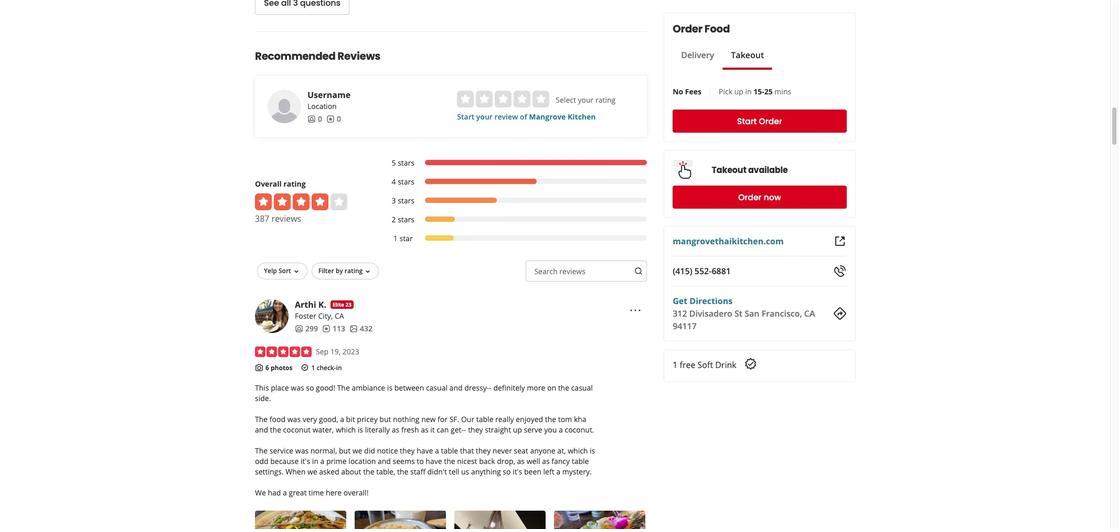 Task type: locate. For each thing, give the bounding box(es) containing it.
friends element
[[307, 114, 322, 124], [295, 324, 318, 334]]

tell
[[449, 467, 459, 477]]

start order button
[[672, 110, 846, 133]]

0 horizontal spatial 1
[[311, 364, 315, 372]]

2 horizontal spatial and
[[449, 383, 463, 393]]

is
[[387, 383, 392, 393], [358, 425, 363, 435], [590, 446, 595, 456]]

0 horizontal spatial casual
[[426, 383, 448, 393]]

coconut.
[[565, 425, 594, 435]]

that
[[460, 446, 474, 456]]

0 horizontal spatial it's
[[301, 457, 310, 467]]

friends element down location
[[307, 114, 322, 124]]

friends element for 113
[[295, 324, 318, 334]]

1 horizontal spatial start
[[737, 115, 756, 127]]

table inside the food was very good, a bit pricey but nothing new for sf. our table really enjoyed the tom kha and the coconut water, which is literally as fresh as it can get-- they straight up serve you a coconut.
[[476, 415, 493, 425]]

0 horizontal spatial table
[[441, 446, 458, 456]]

1 inside filter reviews by 1 star rating element
[[393, 233, 398, 243]]

1 vertical spatial so
[[503, 467, 511, 477]]

rating left 16 chevron down v2 icon
[[345, 266, 363, 275]]

0 horizontal spatial but
[[339, 446, 351, 456]]

0 vertical spatial the
[[337, 383, 350, 393]]

table left that
[[441, 446, 458, 456]]

arthi k.
[[295, 299, 326, 311]]

1 vertical spatial it's
[[513, 467, 522, 477]]

friends element containing 299
[[295, 324, 318, 334]]

3 stars from the top
[[398, 196, 414, 206]]

stars for 2 stars
[[398, 215, 414, 224]]

delivery
[[681, 49, 714, 61]]

0 vertical spatial we
[[352, 446, 362, 456]]

1 vertical spatial we
[[307, 467, 317, 477]]

foster
[[295, 311, 316, 321]]

have up to on the bottom of page
[[417, 446, 433, 456]]

order up delivery
[[672, 22, 702, 36]]

your
[[578, 95, 594, 105], [476, 112, 493, 122]]

in
[[745, 87, 751, 97], [336, 364, 342, 372], [312, 457, 318, 467]]

2 vertical spatial was
[[295, 446, 309, 456]]

it's up the when at left bottom
[[301, 457, 310, 467]]

the inside the service was normal, but we did notice they have a table that they never seat anyone at, which is odd because it's in a prime location and seems to have the nicest back drop, as well as fancy table settings. when we asked about the table, the staff didn't tell us anything so it's been left a mystery.
[[255, 446, 268, 456]]

they up seems at the bottom of the page
[[400, 446, 415, 456]]

2 stars from the top
[[398, 177, 414, 187]]

2 vertical spatial in
[[312, 457, 318, 467]]

0 inside reviews 'element'
[[337, 114, 341, 124]]

0 vertical spatial which
[[336, 425, 356, 435]]

no fees
[[672, 87, 701, 97]]

up right pick
[[734, 87, 743, 97]]

as left it
[[421, 425, 428, 435]]

0 horizontal spatial we
[[307, 467, 317, 477]]

0 horizontal spatial so
[[306, 383, 314, 393]]

- inside this place was so good! the ambiance is between casual and dressy-- definitely more on the casual side.
[[489, 383, 491, 393]]

casual
[[426, 383, 448, 393], [571, 383, 593, 393]]

fresh
[[401, 425, 419, 435]]

takeout for takeout available
[[712, 164, 746, 176]]

2 stars
[[392, 215, 414, 224]]

0 horizontal spatial and
[[255, 425, 268, 435]]

rating inside popup button
[[345, 266, 363, 275]]

casual right on
[[571, 383, 593, 393]]

we right the when at left bottom
[[307, 467, 317, 477]]

reviews element down location
[[326, 114, 341, 124]]

1 right 16 check in v2 image on the left of page
[[311, 364, 315, 372]]

1 check-in
[[311, 364, 342, 372]]

pick
[[719, 87, 732, 97]]

it's left been
[[513, 467, 522, 477]]

dressy-
[[464, 383, 489, 393]]

they
[[468, 425, 483, 435], [400, 446, 415, 456], [476, 446, 491, 456]]

fancy
[[552, 457, 570, 467]]

1 horizontal spatial so
[[503, 467, 511, 477]]

normal,
[[310, 446, 337, 456]]

reviews right search
[[559, 266, 585, 276]]

stars right 2
[[398, 215, 414, 224]]

1 stars from the top
[[398, 158, 414, 168]]

16 friends v2 image left 299
[[295, 325, 303, 333]]

as down the seat
[[517, 457, 525, 467]]

1 horizontal spatial but
[[380, 415, 391, 425]]

takeout left available
[[712, 164, 746, 176]]

5 star rating image
[[255, 347, 312, 357]]

up
[[734, 87, 743, 97], [513, 425, 522, 435]]

(415)
[[672, 265, 692, 277]]

0 horizontal spatial up
[[513, 425, 522, 435]]

they inside the food was very good, a bit pricey but nothing new for sf. our table really enjoyed the tom kha and the coconut water, which is literally as fresh as it can get-- they straight up serve you a coconut.
[[468, 425, 483, 435]]

recommended reviews element
[[221, 31, 680, 529]]

1 for 1 check-in
[[311, 364, 315, 372]]

stars right 3
[[398, 196, 414, 206]]

odd
[[255, 457, 268, 467]]

1 horizontal spatial we
[[352, 446, 362, 456]]

16 chevron down v2 image
[[292, 267, 301, 276]]

2 horizontal spatial table
[[572, 457, 589, 467]]

rating for filter by rating
[[345, 266, 363, 275]]

well
[[527, 457, 540, 467]]

0 vertical spatial reviews element
[[326, 114, 341, 124]]

but up literally
[[380, 415, 391, 425]]

reviews down 4 star rating image at the left of page
[[272, 213, 301, 224]]

is down coconut.
[[590, 446, 595, 456]]

straight
[[485, 425, 511, 435]]

ambiance
[[352, 383, 385, 393]]

- inside the food was very good, a bit pricey but nothing new for sf. our table really enjoyed the tom kha and the coconut water, which is literally as fresh as it can get-- they straight up serve you a coconut.
[[464, 425, 466, 435]]

1 vertical spatial reviews
[[559, 266, 585, 276]]

0 horizontal spatial ca
[[335, 311, 344, 321]]

arthi
[[295, 299, 316, 311]]

1 vertical spatial rating
[[284, 179, 306, 189]]

was for normal,
[[295, 446, 309, 456]]

the right good!
[[337, 383, 350, 393]]

reviews element for 299
[[322, 324, 345, 334]]

but
[[380, 415, 391, 425], [339, 446, 351, 456]]

the
[[337, 383, 350, 393], [255, 415, 268, 425], [255, 446, 268, 456]]

up left serve
[[513, 425, 522, 435]]

star
[[400, 233, 413, 243]]

filter reviews by 3 stars rating element
[[381, 196, 647, 206]]

None radio
[[457, 91, 474, 107], [476, 91, 493, 107], [457, 91, 474, 107], [476, 91, 493, 107]]

side.
[[255, 394, 271, 404]]

1 horizontal spatial 16 friends v2 image
[[307, 115, 316, 123]]

table up mystery.
[[572, 457, 589, 467]]

was inside the service was normal, but we did notice they have a table that they never seat anyone at, which is odd because it's in a prime location and seems to have the nicest back drop, as well as fancy table settings. when we asked about the table, the staff didn't tell us anything so it's been left a mystery.
[[295, 446, 309, 456]]

1 horizontal spatial rating
[[345, 266, 363, 275]]

the down seems at the bottom of the page
[[397, 467, 408, 477]]

reviews for 387 reviews
[[272, 213, 301, 224]]

overall!
[[344, 488, 369, 498]]

up inside the food was very good, a bit pricey but nothing new for sf. our table really enjoyed the tom kha and the coconut water, which is literally as fresh as it can get-- they straight up serve you a coconut.
[[513, 425, 522, 435]]

food
[[270, 415, 285, 425]]

0 left 16 review v2 icon
[[318, 114, 322, 124]]

takeout inside tab list
[[731, 49, 764, 61]]

1 vertical spatial takeout
[[712, 164, 746, 176]]

was
[[291, 383, 304, 393], [287, 415, 301, 425], [295, 446, 309, 456]]

photo of arthi k. image
[[255, 300, 289, 333]]

stars right 5
[[398, 158, 414, 168]]

0 horizontal spatial -
[[464, 425, 466, 435]]

photos element
[[349, 324, 372, 334]]

order now button
[[672, 186, 846, 209]]

1 horizontal spatial ca
[[804, 308, 815, 320]]

start down pick up in 15-25 mins
[[737, 115, 756, 127]]

1 horizontal spatial is
[[387, 383, 392, 393]]

- left definitely
[[489, 383, 491, 393]]

yelp sort button
[[257, 263, 307, 280]]

so down drop,
[[503, 467, 511, 477]]

23
[[346, 301, 352, 308]]

19,
[[330, 347, 341, 357]]

but up the prime
[[339, 446, 351, 456]]

1 left star
[[393, 233, 398, 243]]

table up straight
[[476, 415, 493, 425]]

-
[[489, 383, 491, 393], [464, 425, 466, 435]]

16 chevron down v2 image
[[364, 267, 372, 276]]

order left now
[[738, 191, 761, 203]]

0 horizontal spatial start
[[457, 112, 474, 122]]

2 0 from the left
[[337, 114, 341, 124]]

and up the odd
[[255, 425, 268, 435]]

1 horizontal spatial reviews
[[559, 266, 585, 276]]

check-
[[317, 364, 336, 372]]

0 vertical spatial friends element
[[307, 114, 322, 124]]

which right at,
[[568, 446, 588, 456]]

rating up 4 star rating image at the left of page
[[284, 179, 306, 189]]

24 directions v2 image
[[834, 307, 846, 320]]

2 horizontal spatial in
[[745, 87, 751, 97]]

0 vertical spatial but
[[380, 415, 391, 425]]

start left review
[[457, 112, 474, 122]]

0 vertical spatial 16 friends v2 image
[[307, 115, 316, 123]]

order down 25
[[759, 115, 782, 127]]

1 vertical spatial up
[[513, 425, 522, 435]]

1 vertical spatial was
[[287, 415, 301, 425]]

0 vertical spatial table
[[476, 415, 493, 425]]

takeout
[[731, 49, 764, 61], [712, 164, 746, 176]]

1
[[393, 233, 398, 243], [672, 359, 677, 371], [311, 364, 315, 372]]

menu image
[[629, 304, 641, 317]]

seems
[[393, 457, 415, 467]]

0 vertical spatial your
[[578, 95, 594, 105]]

about
[[341, 467, 361, 477]]

ca right francisco,
[[804, 308, 815, 320]]

when
[[286, 467, 305, 477]]

notice
[[377, 446, 398, 456]]

reviews element for 0
[[326, 114, 341, 124]]

0 vertical spatial was
[[291, 383, 304, 393]]

0 vertical spatial takeout
[[731, 49, 764, 61]]

start
[[457, 112, 474, 122], [737, 115, 756, 127]]

2 horizontal spatial rating
[[595, 95, 616, 105]]

we had a great time here overall!
[[255, 488, 369, 498]]

0 horizontal spatial rating
[[284, 179, 306, 189]]

1 vertical spatial table
[[441, 446, 458, 456]]

rating up kitchen
[[595, 95, 616, 105]]

1 horizontal spatial -
[[489, 383, 491, 393]]

0 horizontal spatial in
[[312, 457, 318, 467]]

this
[[255, 383, 269, 393]]

start inside button
[[737, 115, 756, 127]]

2 horizontal spatial 1
[[672, 359, 677, 371]]

have
[[417, 446, 433, 456], [426, 457, 442, 467]]

was up coconut
[[287, 415, 301, 425]]

1 vertical spatial and
[[255, 425, 268, 435]]

16 friends v2 image for 0
[[307, 115, 316, 123]]

have up didn't
[[426, 457, 442, 467]]

1 vertical spatial but
[[339, 446, 351, 456]]

order
[[672, 22, 702, 36], [759, 115, 782, 127], [738, 191, 761, 203]]

0 horizontal spatial 16 friends v2 image
[[295, 325, 303, 333]]

the
[[558, 383, 569, 393], [545, 415, 556, 425], [270, 425, 281, 435], [444, 457, 455, 467], [363, 467, 374, 477], [397, 467, 408, 477]]

as left fresh
[[392, 425, 399, 435]]

0 horizontal spatial which
[[336, 425, 356, 435]]

0 vertical spatial -
[[489, 383, 491, 393]]

no
[[672, 87, 683, 97]]

as
[[392, 425, 399, 435], [421, 425, 428, 435], [517, 457, 525, 467], [542, 457, 550, 467]]

reviews element containing 0
[[326, 114, 341, 124]]

1 horizontal spatial your
[[578, 95, 594, 105]]

1 vertical spatial friends element
[[295, 324, 318, 334]]

was up the because
[[295, 446, 309, 456]]

0 right 16 review v2 icon
[[337, 114, 341, 124]]

free
[[679, 359, 695, 371]]

reviews element containing 113
[[322, 324, 345, 334]]

1 horizontal spatial in
[[336, 364, 342, 372]]

1 vertical spatial in
[[336, 364, 342, 372]]

1 for 1 free soft drink
[[672, 359, 677, 371]]

2 horizontal spatial is
[[590, 446, 595, 456]]

we
[[352, 446, 362, 456], [307, 467, 317, 477]]

so left good!
[[306, 383, 314, 393]]

1 horizontal spatial which
[[568, 446, 588, 456]]

the left food
[[255, 415, 268, 425]]

was inside this place was so good! the ambiance is between casual and dressy-- definitely more on the casual side.
[[291, 383, 304, 393]]

sort
[[279, 266, 291, 275]]

casual right between on the left
[[426, 383, 448, 393]]

0 vertical spatial rating
[[595, 95, 616, 105]]

mins
[[774, 87, 791, 97]]

your up kitchen
[[578, 95, 594, 105]]

the for normal,
[[255, 446, 268, 456]]

location
[[307, 101, 337, 111]]

0 inside 'friends' element
[[318, 114, 322, 124]]

2 vertical spatial is
[[590, 446, 595, 456]]

2 vertical spatial rating
[[345, 266, 363, 275]]

0 vertical spatial is
[[387, 383, 392, 393]]

stars
[[398, 158, 414, 168], [398, 177, 414, 187], [398, 196, 414, 206], [398, 215, 414, 224]]

1 horizontal spatial table
[[476, 415, 493, 425]]

1 vertical spatial 16 friends v2 image
[[295, 325, 303, 333]]

1 horizontal spatial casual
[[571, 383, 593, 393]]

16 friends v2 image down location
[[307, 115, 316, 123]]

1 horizontal spatial 1
[[393, 233, 398, 243]]

0 vertical spatial it's
[[301, 457, 310, 467]]

in down the normal,
[[312, 457, 318, 467]]

tab list
[[672, 49, 772, 70]]

0 vertical spatial up
[[734, 87, 743, 97]]

1 for 1 star
[[393, 233, 398, 243]]

2 casual from the left
[[571, 383, 593, 393]]

0 vertical spatial so
[[306, 383, 314, 393]]

which down "bit"
[[336, 425, 356, 435]]

friends element for 0
[[307, 114, 322, 124]]

the service was normal, but we did notice they have a table that they never seat anyone at, which is odd because it's in a prime location and seems to have the nicest back drop, as well as fancy table settings. when we asked about the table, the staff didn't tell us anything so it's been left a mystery.
[[255, 446, 595, 477]]

1 horizontal spatial 0
[[337, 114, 341, 124]]

enjoyed
[[516, 415, 543, 425]]

0 horizontal spatial reviews
[[272, 213, 301, 224]]

start inside recommended reviews "element"
[[457, 112, 474, 122]]

0 vertical spatial order
[[672, 22, 702, 36]]

1 horizontal spatial it's
[[513, 467, 522, 477]]

ca down elite
[[335, 311, 344, 321]]

2 vertical spatial order
[[738, 191, 761, 203]]

the right on
[[558, 383, 569, 393]]

1 horizontal spatial and
[[378, 457, 391, 467]]

None radio
[[495, 91, 512, 107], [514, 91, 531, 107], [533, 91, 550, 107], [495, 91, 512, 107], [514, 91, 531, 107], [533, 91, 550, 107]]

friends element down foster
[[295, 324, 318, 334]]

1 vertical spatial your
[[476, 112, 493, 122]]

reviews element down city,
[[322, 324, 345, 334]]

1 vertical spatial is
[[358, 425, 363, 435]]

we up location
[[352, 446, 362, 456]]

mystery.
[[562, 467, 592, 477]]

0 for 'friends' element containing 0
[[318, 114, 322, 124]]

was for so
[[291, 383, 304, 393]]

friends element containing 0
[[307, 114, 322, 124]]

1 vertical spatial reviews element
[[322, 324, 345, 334]]

filter reviews by 4 stars rating element
[[381, 177, 647, 187]]

4 stars from the top
[[398, 215, 414, 224]]

was inside the food was very good, a bit pricey but nothing new for sf. our table really enjoyed the tom kha and the coconut water, which is literally as fresh as it can get-- they straight up serve you a coconut.
[[287, 415, 301, 425]]

was right place on the left bottom
[[291, 383, 304, 393]]

the up you
[[545, 415, 556, 425]]

0 horizontal spatial is
[[358, 425, 363, 435]]

- down our
[[464, 425, 466, 435]]

0 vertical spatial in
[[745, 87, 751, 97]]

reviews element
[[326, 114, 341, 124], [322, 324, 345, 334]]

of
[[520, 112, 527, 122]]

left
[[543, 467, 554, 477]]

0 horizontal spatial 0
[[318, 114, 322, 124]]

16 friends v2 image for 299
[[295, 325, 303, 333]]

order for now
[[738, 191, 761, 203]]

prime
[[326, 457, 347, 467]]

in inside the service was normal, but we did notice they have a table that they never seat anyone at, which is odd because it's in a prime location and seems to have the nicest back drop, as well as fancy table settings. when we asked about the table, the staff didn't tell us anything so it's been left a mystery.
[[312, 457, 318, 467]]

recommended
[[255, 49, 336, 63]]

stars right 4
[[398, 177, 414, 187]]

here
[[326, 488, 342, 498]]

and up "table,"
[[378, 457, 391, 467]]

they down our
[[468, 425, 483, 435]]

arthi k. link
[[295, 299, 326, 311]]

the inside the food was very good, a bit pricey but nothing new for sf. our table really enjoyed the tom kha and the coconut water, which is literally as fresh as it can get-- they straight up serve you a coconut.
[[255, 415, 268, 425]]

1 0 from the left
[[318, 114, 322, 124]]

16 camera v2 image
[[255, 363, 263, 372]]

2 vertical spatial and
[[378, 457, 391, 467]]

1 vertical spatial the
[[255, 415, 268, 425]]

recommended reviews
[[255, 49, 380, 63]]

2 vertical spatial the
[[255, 446, 268, 456]]

0 vertical spatial and
[[449, 383, 463, 393]]

is down pricey
[[358, 425, 363, 435]]

takeout up takeout 'tab panel' on the right top of page
[[731, 49, 764, 61]]

as up left
[[542, 457, 550, 467]]

username
[[307, 89, 351, 101]]

stars for 4 stars
[[398, 177, 414, 187]]

432
[[360, 324, 372, 334]]

reviews for search reviews
[[559, 266, 585, 276]]

mangrove
[[529, 112, 566, 122]]

in left the '15-'
[[745, 87, 751, 97]]

it
[[430, 425, 435, 435]]

  text field
[[526, 261, 647, 282]]

552-
[[694, 265, 711, 277]]

takeout for takeout
[[731, 49, 764, 61]]

16 review v2 image
[[322, 325, 331, 333]]

and
[[449, 383, 463, 393], [255, 425, 268, 435], [378, 457, 391, 467]]

in down sep 19, 2023
[[336, 364, 342, 372]]

ca inside the get directions 312 divisadero st san francisco, ca 94117
[[804, 308, 815, 320]]

387 reviews
[[255, 213, 301, 224]]

and left "dressy-"
[[449, 383, 463, 393]]

location
[[349, 457, 376, 467]]

is left between on the left
[[387, 383, 392, 393]]

your left review
[[476, 112, 493, 122]]

1 left free
[[672, 359, 677, 371]]

the up the odd
[[255, 446, 268, 456]]

1 vertical spatial which
[[568, 446, 588, 456]]

1 vertical spatial -
[[464, 425, 466, 435]]

0 vertical spatial reviews
[[272, 213, 301, 224]]

which inside the service was normal, but we did notice they have a table that they never seat anyone at, which is odd because it's in a prime location and seems to have the nicest back drop, as well as fancy table settings. when we asked about the table, the staff didn't tell us anything so it's been left a mystery.
[[568, 446, 588, 456]]

order now
[[738, 191, 781, 203]]

16 friends v2 image
[[307, 115, 316, 123], [295, 325, 303, 333]]

0 horizontal spatial your
[[476, 112, 493, 122]]

filter reviews by 1 star rating element
[[381, 233, 647, 244]]



Task type: describe. For each thing, give the bounding box(es) containing it.
the down location
[[363, 467, 374, 477]]

great
[[289, 488, 307, 498]]

start order
[[737, 115, 782, 127]]

elite
[[333, 301, 344, 308]]

15-
[[753, 87, 764, 97]]

in for check-
[[336, 364, 342, 372]]

good!
[[316, 383, 335, 393]]

place
[[271, 383, 289, 393]]

but inside the service was normal, but we did notice they have a table that they never seat anyone at, which is odd because it's in a prime location and seems to have the nicest back drop, as well as fancy table settings. when we asked about the table, the staff didn't tell us anything so it's been left a mystery.
[[339, 446, 351, 456]]

5 stars
[[392, 158, 414, 168]]

definitely
[[493, 383, 525, 393]]

drink
[[715, 359, 736, 371]]

more
[[527, 383, 545, 393]]

mangrovethaikitchen.com
[[672, 236, 783, 247]]

order for food
[[672, 22, 702, 36]]

1 free soft drink
[[672, 359, 736, 371]]

so inside this place was so good! the ambiance is between casual and dressy-- definitely more on the casual side.
[[306, 383, 314, 393]]

username location
[[307, 89, 351, 111]]

k.
[[318, 299, 326, 311]]

to
[[417, 457, 424, 467]]

water,
[[313, 425, 334, 435]]

4 star rating image
[[255, 194, 347, 210]]

ca inside elite 23 foster city, ca
[[335, 311, 344, 321]]

yelp sort
[[264, 266, 291, 275]]

25
[[764, 87, 772, 97]]

service
[[270, 446, 293, 456]]

coconut
[[283, 425, 311, 435]]

drop,
[[497, 457, 515, 467]]

start for start your review of mangrove kitchen
[[457, 112, 474, 122]]

on
[[547, 383, 556, 393]]

did
[[364, 446, 375, 456]]

soft
[[697, 359, 713, 371]]

(no rating) image
[[457, 91, 550, 107]]

takeout available
[[712, 164, 788, 176]]

directions
[[689, 295, 732, 307]]

24 phone v2 image
[[834, 265, 846, 278]]

a down the normal,
[[320, 457, 324, 467]]

food
[[704, 22, 730, 36]]

the inside this place was so good! the ambiance is between casual and dressy-- definitely more on the casual side.
[[558, 383, 569, 393]]

pricey
[[357, 415, 378, 425]]

get directions 312 divisadero st san francisco, ca 94117
[[672, 295, 815, 332]]

a right had
[[283, 488, 287, 498]]

select
[[556, 95, 576, 105]]

1 vertical spatial have
[[426, 457, 442, 467]]

san
[[744, 308, 759, 320]]

and inside the service was normal, but we did notice they have a table that they never seat anyone at, which is odd because it's in a prime location and seems to have the nicest back drop, as well as fancy table settings. when we asked about the table, the staff didn't tell us anything so it's been left a mystery.
[[378, 457, 391, 467]]

0 vertical spatial have
[[417, 446, 433, 456]]

serve
[[524, 425, 542, 435]]

16 check in v2 image
[[301, 363, 309, 372]]

anything
[[471, 467, 501, 477]]

good,
[[319, 415, 338, 425]]

your for start
[[476, 112, 493, 122]]

but inside the food was very good, a bit pricey but nothing new for sf. our table really enjoyed the tom kha and the coconut water, which is literally as fresh as it can get-- they straight up serve you a coconut.
[[380, 415, 391, 425]]

which inside the food was very good, a bit pricey but nothing new for sf. our table really enjoyed the tom kha and the coconut water, which is literally as fresh as it can get-- they straight up serve you a coconut.
[[336, 425, 356, 435]]

is inside the food was very good, a bit pricey but nothing new for sf. our table really enjoyed the tom kha and the coconut water, which is literally as fresh as it can get-- they straight up serve you a coconut.
[[358, 425, 363, 435]]

a up didn't
[[435, 446, 439, 456]]

tom
[[558, 415, 572, 425]]

1 horizontal spatial up
[[734, 87, 743, 97]]

city,
[[318, 311, 333, 321]]

6 photos
[[265, 364, 292, 372]]

so inside the service was normal, but we did notice they have a table that they never seat anyone at, which is odd because it's in a prime location and seems to have the nicest back drop, as well as fancy table settings. when we asked about the table, the staff didn't tell us anything so it's been left a mystery.
[[503, 467, 511, 477]]

had
[[268, 488, 281, 498]]

24 check in v2 image
[[745, 358, 757, 371]]

kitchen
[[568, 112, 596, 122]]

start your review of mangrove kitchen
[[457, 112, 596, 122]]

  text field inside recommended reviews "element"
[[526, 261, 647, 282]]

literally
[[365, 425, 390, 435]]

16 review v2 image
[[326, 115, 335, 123]]

filter by rating button
[[312, 263, 379, 280]]

is inside this place was so good! the ambiance is between casual and dressy-- definitely more on the casual side.
[[387, 383, 392, 393]]

is inside the service was normal, but we did notice they have a table that they never seat anyone at, which is odd because it's in a prime location and seems to have the nicest back drop, as well as fancy table settings. when we asked about the table, the staff didn't tell us anything so it's been left a mystery.
[[590, 446, 595, 456]]

for
[[438, 415, 448, 425]]

rating element
[[457, 91, 550, 107]]

nicest
[[457, 457, 477, 467]]

the inside this place was so good! the ambiance is between casual and dressy-- definitely more on the casual side.
[[337, 383, 350, 393]]

search reviews
[[534, 266, 585, 276]]

4
[[392, 177, 396, 187]]

stars for 3 stars
[[398, 196, 414, 206]]

overall
[[255, 179, 282, 189]]

1 casual from the left
[[426, 383, 448, 393]]

16 photos v2 image
[[349, 325, 358, 333]]

back
[[479, 457, 495, 467]]

a right you
[[559, 425, 563, 435]]

was for very
[[287, 415, 301, 425]]

kha
[[574, 415, 586, 425]]

search image
[[634, 267, 643, 276]]

settings.
[[255, 467, 284, 477]]

between
[[394, 383, 424, 393]]

(415) 552-6881
[[672, 265, 731, 277]]

and inside the food was very good, a bit pricey but nothing new for sf. our table really enjoyed the tom kha and the coconut water, which is literally as fresh as it can get-- they straight up serve you a coconut.
[[255, 425, 268, 435]]

the for very
[[255, 415, 268, 425]]

your for select
[[578, 95, 594, 105]]

seat
[[514, 446, 528, 456]]

rating for select your rating
[[595, 95, 616, 105]]

the up tell at bottom left
[[444, 457, 455, 467]]

5
[[392, 158, 396, 168]]

a right left
[[556, 467, 560, 477]]

you
[[544, 425, 557, 435]]

a left "bit"
[[340, 415, 344, 425]]

us
[[461, 467, 469, 477]]

bit
[[346, 415, 355, 425]]

takeout tab panel
[[672, 70, 772, 74]]

elite 23 link
[[331, 301, 354, 309]]

filter reviews by 2 stars rating element
[[381, 215, 647, 225]]

at,
[[557, 446, 566, 456]]

anyone
[[530, 446, 555, 456]]

2 vertical spatial table
[[572, 457, 589, 467]]

0 for reviews 'element' containing 0
[[337, 114, 341, 124]]

they up back
[[476, 446, 491, 456]]

24 external link v2 image
[[834, 235, 846, 248]]

stars for 5 stars
[[398, 158, 414, 168]]

elite 23 foster city, ca
[[295, 301, 352, 321]]

reviews
[[338, 49, 380, 63]]

3 stars
[[392, 196, 414, 206]]

by
[[336, 266, 343, 275]]

been
[[524, 467, 541, 477]]

the down food
[[270, 425, 281, 435]]

1 vertical spatial order
[[759, 115, 782, 127]]

staff
[[410, 467, 425, 477]]

start for start order
[[737, 115, 756, 127]]

tab list containing delivery
[[672, 49, 772, 70]]

time
[[309, 488, 324, 498]]

get directions link
[[672, 295, 732, 307]]

available
[[748, 164, 788, 176]]

photo of username image
[[268, 90, 301, 123]]

and inside this place was so good! the ambiance is between casual and dressy-- definitely more on the casual side.
[[449, 383, 463, 393]]

in for up
[[745, 87, 751, 97]]

fees
[[685, 87, 701, 97]]

filter reviews by 5 stars rating element
[[381, 158, 647, 168]]

review
[[494, 112, 518, 122]]

francisco,
[[761, 308, 802, 320]]

didn't
[[427, 467, 447, 477]]



Task type: vqa. For each thing, say whether or not it's contained in the screenshot.
the they within the The food was very good, a bit pricey but nothing new for SF. Our table really enjoyed the tom kha and the coconut water, which is literally as fresh as it can get-- they straight up serve you a coconut.
yes



